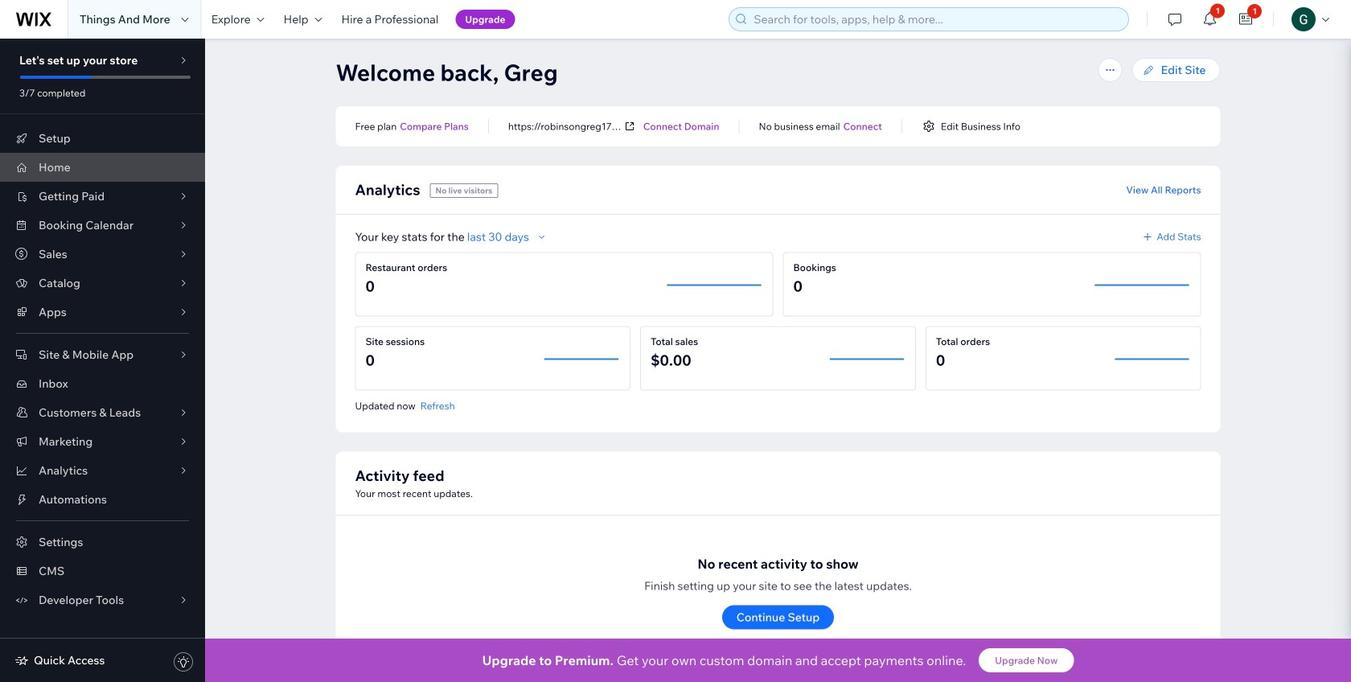 Task type: vqa. For each thing, say whether or not it's contained in the screenshot.
Sidebar Element
yes



Task type: describe. For each thing, give the bounding box(es) containing it.
sidebar element
[[0, 39, 205, 682]]



Task type: locate. For each thing, give the bounding box(es) containing it.
Search for tools, apps, help & more... field
[[749, 8, 1124, 31]]



